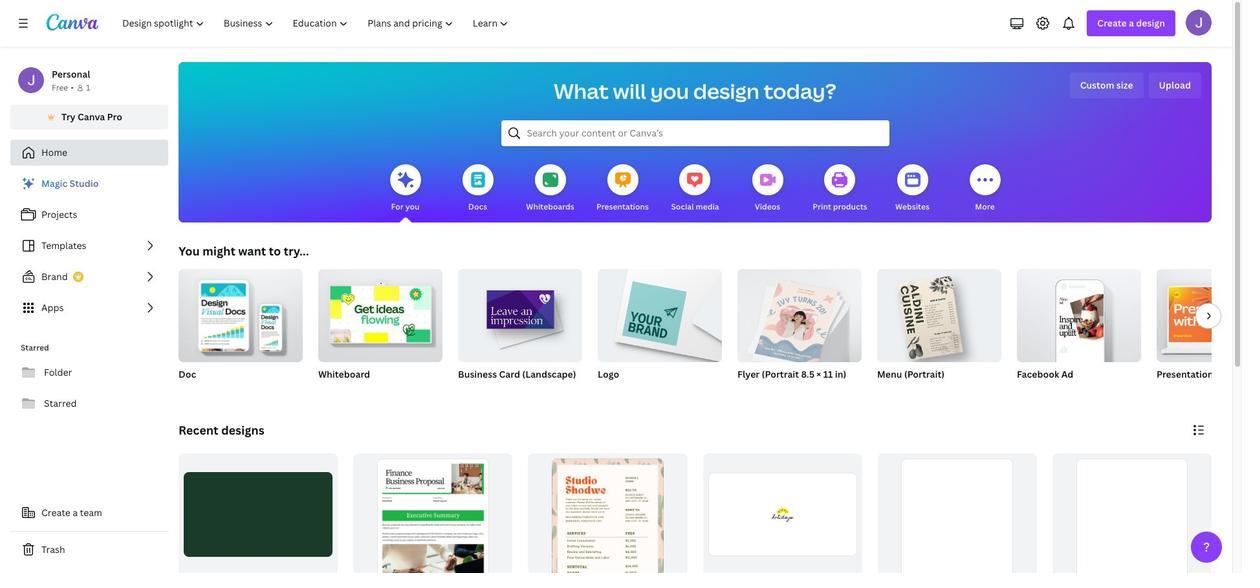 Task type: vqa. For each thing, say whether or not it's contained in the screenshot.
WICHITA PUBLIC SCHOOLS link
no



Task type: describe. For each thing, give the bounding box(es) containing it.
jacob simon image
[[1187, 10, 1212, 36]]

top level navigation element
[[114, 10, 520, 36]]



Task type: locate. For each thing, give the bounding box(es) containing it.
None search field
[[501, 120, 890, 146]]

list
[[10, 171, 168, 321]]

group
[[179, 264, 303, 397], [179, 264, 303, 363], [318, 264, 443, 397], [318, 264, 443, 363], [458, 264, 583, 397], [458, 264, 583, 363], [598, 264, 722, 397], [598, 264, 722, 363], [738, 264, 862, 397], [738, 264, 862, 367], [878, 264, 1002, 397], [878, 264, 1002, 363], [1018, 264, 1142, 397], [1018, 264, 1142, 363], [1157, 269, 1243, 397], [1157, 269, 1243, 363], [179, 454, 338, 574], [354, 454, 513, 574], [528, 454, 688, 574], [703, 454, 863, 574], [878, 454, 1038, 574], [1053, 454, 1212, 574]]

Search search field
[[527, 121, 864, 146]]



